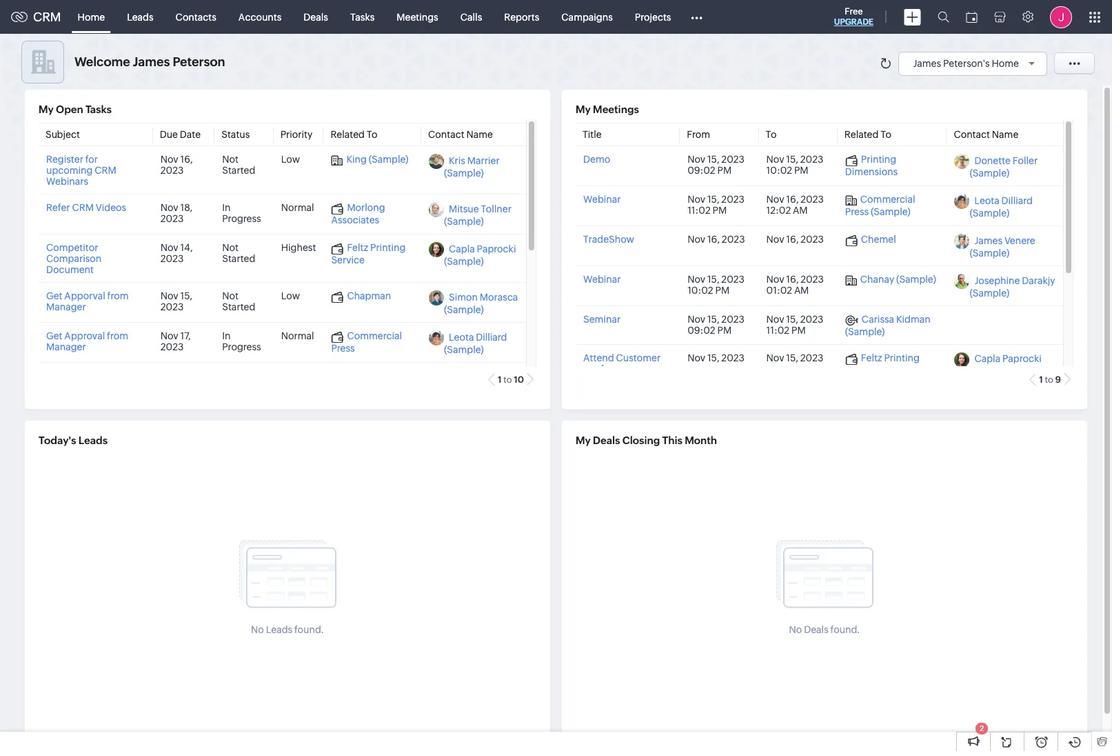 Task type: locate. For each thing, give the bounding box(es) containing it.
1 related to link from the left
[[331, 129, 378, 140]]

2 get from the top
[[46, 331, 62, 342]]

1 vertical spatial leota dilliard (sample)
[[444, 332, 507, 356]]

home link
[[67, 0, 116, 33]]

(sample) down donette
[[970, 168, 1010, 179]]

james inside 'james venere (sample)'
[[975, 235, 1003, 247]]

attend
[[584, 352, 614, 363]]

deals for no deals found.
[[804, 624, 829, 635]]

2 1 from the left
[[1040, 375, 1043, 385]]

0 horizontal spatial found.
[[295, 624, 324, 635]]

capla paprocki (sample) link left 9
[[970, 354, 1042, 377]]

1 left 9
[[1040, 375, 1043, 385]]

title link
[[583, 129, 602, 140]]

leota dilliard (sample) down simon morasca (sample)
[[444, 332, 507, 356]]

my left "closing"
[[576, 435, 591, 446]]

peterson's
[[944, 58, 990, 69]]

1 horizontal spatial james
[[913, 58, 942, 69]]

webinar link up seminar
[[584, 274, 621, 285]]

am for 01:02
[[795, 285, 809, 296]]

1 vertical spatial feltz printing service
[[845, 352, 920, 376]]

home up welcome
[[78, 11, 105, 22]]

in progress right 17, at the left of the page
[[222, 331, 261, 353]]

0 vertical spatial webinar
[[584, 194, 621, 205]]

0 horizontal spatial feltz printing service
[[331, 242, 406, 266]]

tasks right deals link
[[350, 11, 375, 22]]

nov 15, 2023 09:02 pm for 11:02
[[688, 314, 745, 336]]

1 vertical spatial nov 15, 2023 10:02 pm
[[688, 274, 745, 296]]

upcoming
[[46, 165, 93, 176]]

1 horizontal spatial 11:02
[[767, 325, 790, 336]]

progress
[[222, 213, 261, 224], [222, 342, 261, 353]]

1 vertical spatial not started
[[222, 242, 255, 264]]

get apporval from manager
[[46, 291, 129, 313]]

low down priority
[[281, 154, 300, 165]]

get down document
[[46, 291, 62, 302]]

0 vertical spatial not started
[[222, 154, 255, 176]]

0 horizontal spatial 1
[[498, 375, 502, 385]]

nov 15, 2023 09:02 pm
[[688, 154, 745, 176], [688, 314, 745, 336]]

search element
[[930, 0, 958, 34]]

feltz printing service link down associates
[[331, 242, 406, 266]]

0 horizontal spatial leota dilliard (sample)
[[444, 332, 507, 356]]

1 vertical spatial nov 15, 2023 09:02 pm
[[688, 314, 745, 336]]

started
[[222, 165, 255, 176], [222, 253, 255, 264], [222, 302, 255, 313]]

chanay (sample)
[[861, 274, 937, 285]]

commercial inside commercial press (sample)
[[861, 194, 916, 205]]

get
[[46, 291, 62, 302], [46, 331, 62, 342]]

2023 inside nov 17, 2023
[[160, 342, 184, 353]]

capla paprocki (sample) link down mitsue tollner (sample) link
[[444, 244, 516, 267]]

am for 12:02
[[793, 205, 808, 216]]

king
[[347, 154, 367, 165]]

1 manager from the top
[[46, 302, 86, 313]]

2 horizontal spatial to
[[881, 129, 892, 140]]

leota
[[975, 195, 1000, 207], [449, 332, 474, 343]]

16, inside the nov 16, 2023
[[180, 154, 193, 165]]

1 in progress from the top
[[222, 202, 261, 224]]

1 webinar link from the top
[[584, 194, 621, 205]]

from right apporval
[[107, 291, 129, 302]]

competitor comparison document link
[[46, 242, 102, 275]]

simon morasca (sample)
[[444, 292, 518, 315]]

0 horizontal spatial no
[[251, 624, 264, 635]]

meetings left calls link
[[397, 11, 438, 22]]

16, inside the nov 16, 2023 01:02 am
[[787, 274, 799, 285]]

feltz printing service for feltz printing service link to the right
[[845, 352, 920, 376]]

service
[[331, 255, 365, 266], [845, 365, 879, 376]]

16, for nov 16, 2023
[[787, 234, 799, 245]]

1 horizontal spatial crm
[[72, 202, 94, 213]]

in progress right 18,
[[222, 202, 261, 224]]

1 vertical spatial in
[[222, 331, 231, 342]]

1 from from the top
[[107, 291, 129, 302]]

1 vertical spatial from
[[107, 331, 128, 342]]

nov inside nov 16, 2023 12:02 am
[[767, 194, 785, 205]]

nov 15, 2023 10:02 pm left 01:02
[[688, 274, 745, 296]]

0 horizontal spatial leota
[[449, 332, 474, 343]]

1 vertical spatial nov 15, 2023 11:02 pm
[[767, 314, 824, 336]]

2 webinar from the top
[[584, 274, 621, 285]]

2 no from the left
[[789, 624, 802, 635]]

get for get approval from manager
[[46, 331, 62, 342]]

get inside get approval from manager
[[46, 331, 62, 342]]

1 related to from the left
[[331, 129, 378, 140]]

manager for apporval
[[46, 302, 86, 313]]

2 found. from the left
[[831, 624, 860, 635]]

0 vertical spatial normal
[[281, 202, 314, 213]]

(sample) up the josephine
[[970, 248, 1010, 259]]

1 vertical spatial capla
[[975, 354, 1001, 365]]

nov 15, 2023 11:02 pm left 12:02
[[688, 194, 745, 216]]

15,
[[708, 154, 720, 165], [787, 154, 799, 165], [708, 194, 720, 205], [708, 274, 720, 285], [180, 291, 192, 302], [708, 314, 720, 325], [787, 314, 799, 325], [708, 352, 720, 363], [787, 352, 799, 363]]

leads for today's leads
[[78, 435, 108, 446]]

profile image
[[1050, 6, 1073, 28]]

0 vertical spatial nov 15, 2023 09:02 pm
[[688, 154, 745, 176]]

nov 15, 2023 for nov
[[688, 352, 745, 363]]

leota for left leota dilliard (sample) link
[[449, 332, 474, 343]]

(sample) down kris
[[444, 168, 484, 179]]

0 vertical spatial manager
[[46, 302, 86, 313]]

0 vertical spatial webinar link
[[584, 194, 621, 205]]

get inside get apporval from manager
[[46, 291, 62, 302]]

0 vertical spatial tasks
[[350, 11, 375, 22]]

accounts
[[239, 11, 282, 22]]

leota down simon morasca (sample)
[[449, 332, 474, 343]]

capla
[[449, 244, 475, 255], [975, 354, 1001, 365]]

nov 15, 2023 for not
[[160, 291, 192, 313]]

feltz down carissa kidman (sample) link
[[861, 352, 883, 363]]

found.
[[295, 624, 324, 635], [831, 624, 860, 635]]

1 contact name link from the left
[[428, 129, 493, 140]]

nov
[[160, 154, 178, 165], [688, 154, 706, 165], [767, 154, 785, 165], [688, 194, 706, 205], [767, 194, 785, 205], [160, 202, 178, 213], [688, 234, 706, 245], [767, 234, 785, 245], [160, 242, 178, 253], [688, 274, 706, 285], [767, 274, 785, 285], [160, 291, 178, 302], [688, 314, 706, 325], [767, 314, 785, 325], [160, 331, 178, 342], [688, 352, 706, 363], [767, 352, 785, 363]]

0 horizontal spatial to
[[367, 129, 378, 140]]

related to
[[331, 129, 378, 140], [845, 129, 892, 140]]

1 for my meetings
[[1040, 375, 1043, 385]]

demo
[[584, 154, 611, 165]]

(sample) inside simon morasca (sample)
[[444, 304, 484, 315]]

meetings up title
[[593, 103, 639, 115]]

1 vertical spatial progress
[[222, 342, 261, 353]]

leota dilliard (sample) link up venere
[[970, 195, 1033, 219]]

1 vertical spatial manager
[[46, 342, 86, 353]]

competitor
[[46, 242, 98, 253]]

in right 18,
[[222, 202, 231, 213]]

not started for 15,
[[222, 291, 255, 313]]

dilliard down 'donette foller (sample)'
[[1002, 195, 1033, 207]]

(sample)
[[369, 154, 409, 165], [444, 168, 484, 179], [970, 168, 1010, 179], [871, 206, 911, 217], [970, 208, 1010, 219], [444, 216, 484, 227], [970, 248, 1010, 259], [444, 256, 484, 267], [897, 274, 937, 285], [970, 288, 1010, 299], [444, 304, 484, 315], [845, 326, 885, 337], [444, 344, 484, 356], [970, 366, 1010, 377]]

1 vertical spatial feltz
[[861, 352, 883, 363]]

press inside commercial press (sample)
[[845, 206, 869, 217]]

1 horizontal spatial commercial
[[861, 194, 916, 205]]

competitor comparison document
[[46, 242, 102, 275]]

related up printing dimensions
[[845, 129, 879, 140]]

(sample) down simon
[[444, 304, 484, 315]]

james down "leads" link
[[133, 54, 170, 69]]

am right 12:02
[[793, 205, 808, 216]]

0 horizontal spatial 10:02
[[688, 285, 714, 296]]

2 horizontal spatial crm
[[95, 165, 116, 176]]

paprocki up 1 to 9
[[1003, 354, 1042, 365]]

1 get from the top
[[46, 291, 62, 302]]

0 horizontal spatial deals
[[304, 11, 328, 22]]

started for nov 15, 2023
[[222, 302, 255, 313]]

commercial for commercial press (sample)
[[861, 194, 916, 205]]

1 webinar from the top
[[584, 194, 621, 205]]

0 horizontal spatial contact
[[428, 129, 465, 140]]

0 horizontal spatial to
[[504, 375, 512, 385]]

1 horizontal spatial contact name
[[954, 129, 1019, 140]]

not
[[222, 154, 239, 165], [222, 242, 239, 253], [222, 291, 239, 302]]

10
[[514, 375, 524, 385]]

not for 14,
[[222, 242, 239, 253]]

1 horizontal spatial related to
[[845, 129, 892, 140]]

related to link up printing dimensions
[[845, 129, 892, 140]]

marrier
[[468, 155, 500, 166]]

0 horizontal spatial nov 16, 2023
[[160, 154, 193, 176]]

my meetings
[[576, 103, 639, 115]]

press inside commercial press
[[331, 343, 355, 354]]

0 vertical spatial crm
[[33, 10, 61, 24]]

progress right 17, at the left of the page
[[222, 342, 261, 353]]

0 horizontal spatial related to
[[331, 129, 378, 140]]

1 vertical spatial webinar
[[584, 274, 621, 285]]

0 vertical spatial am
[[793, 205, 808, 216]]

1 vertical spatial webinar link
[[584, 274, 621, 285]]

16, for nov 15, 2023 10:02 pm
[[787, 274, 799, 285]]

chemel link
[[845, 234, 896, 246]]

(sample) inside josephine darakjy (sample)
[[970, 288, 1010, 299]]

webinar up seminar
[[584, 274, 621, 285]]

contact name link
[[428, 129, 493, 140], [954, 129, 1019, 140]]

2 in progress from the top
[[222, 331, 261, 353]]

feltz printing service down associates
[[331, 242, 406, 266]]

not started for 14,
[[222, 242, 255, 264]]

webinar link for 10:02
[[584, 274, 621, 285]]

service up chapman link
[[331, 255, 365, 266]]

(sample) down the josephine
[[970, 288, 1010, 299]]

leota dilliard (sample) up venere
[[970, 195, 1033, 219]]

1 not from the top
[[222, 154, 239, 165]]

1 name from the left
[[467, 129, 493, 140]]

dilliard down simon morasca (sample)
[[476, 332, 507, 343]]

2 related from the left
[[845, 129, 879, 140]]

james left peterson's
[[913, 58, 942, 69]]

1 vertical spatial normal
[[281, 331, 314, 342]]

nov 15, 2023 09:02 pm for 10:02
[[688, 154, 745, 176]]

0 vertical spatial low
[[281, 154, 300, 165]]

2 low from the top
[[281, 291, 300, 302]]

manager inside get apporval from manager
[[46, 302, 86, 313]]

press down chapman link
[[331, 343, 355, 354]]

today's leads
[[39, 435, 108, 446]]

1 vertical spatial crm
[[95, 165, 116, 176]]

1 horizontal spatial 1
[[1040, 375, 1043, 385]]

related to link up king
[[331, 129, 378, 140]]

2 vertical spatial leads
[[266, 624, 293, 635]]

(sample) up chemel
[[871, 206, 911, 217]]

meetings
[[397, 11, 438, 22], [593, 103, 639, 115]]

(sample) down simon morasca (sample)
[[444, 344, 484, 356]]

home right peterson's
[[992, 58, 1019, 69]]

1 contact name from the left
[[428, 129, 493, 140]]

0 horizontal spatial capla paprocki (sample) link
[[444, 244, 516, 267]]

1 no from the left
[[251, 624, 264, 635]]

feltz printing service for leftmost feltz printing service link
[[331, 242, 406, 266]]

2 09:02 from the top
[[688, 325, 716, 336]]

1 to 10
[[498, 375, 524, 385]]

1 nov 15, 2023 09:02 pm from the top
[[688, 154, 745, 176]]

0 horizontal spatial meetings
[[397, 11, 438, 22]]

commercial down the dimensions
[[861, 194, 916, 205]]

get apporval from manager link
[[46, 291, 129, 313]]

nov 15, 2023 11:02 pm down 01:02
[[767, 314, 824, 336]]

my for my open tasks
[[39, 103, 54, 115]]

tasks right open
[[86, 103, 112, 115]]

(sample) right king
[[369, 154, 409, 165]]

contact name up kris
[[428, 129, 493, 140]]

manager up approval
[[46, 302, 86, 313]]

nov 16, 2023 for not
[[160, 154, 193, 176]]

1 not started from the top
[[222, 154, 255, 176]]

related up king
[[331, 129, 365, 140]]

capla paprocki (sample) down mitsue tollner (sample) link
[[444, 244, 516, 267]]

2 webinar link from the top
[[584, 274, 621, 285]]

name up marrier
[[467, 129, 493, 140]]

0 vertical spatial capla paprocki (sample)
[[444, 244, 516, 267]]

2 in from the top
[[222, 331, 231, 342]]

printing down carissa kidman (sample) link
[[885, 352, 920, 363]]

commercial down 'chapman' on the left top of page
[[347, 331, 402, 342]]

in progress
[[222, 202, 261, 224], [222, 331, 261, 353]]

feltz down associates
[[347, 242, 368, 253]]

1 horizontal spatial found.
[[831, 624, 860, 635]]

3 started from the top
[[222, 302, 255, 313]]

1 horizontal spatial related to link
[[845, 129, 892, 140]]

nov 14, 2023
[[160, 242, 193, 264]]

contact name for 2nd contact name link from right
[[428, 129, 493, 140]]

0 vertical spatial get
[[46, 291, 62, 302]]

1 1 from the left
[[498, 375, 502, 385]]

2 vertical spatial deals
[[804, 624, 829, 635]]

2 manager from the top
[[46, 342, 86, 353]]

0 vertical spatial in
[[222, 202, 231, 213]]

chapman link
[[331, 291, 391, 303]]

(sample) inside mitsue tollner (sample)
[[444, 216, 484, 227]]

1 09:02 from the top
[[688, 165, 716, 176]]

webinar link for 11:02
[[584, 194, 621, 205]]

in for nov 18, 2023
[[222, 202, 231, 213]]

1 to from the left
[[504, 375, 512, 385]]

2 normal from the top
[[281, 331, 314, 342]]

am inside the nov 16, 2023 01:02 am
[[795, 285, 809, 296]]

1 vertical spatial am
[[795, 285, 809, 296]]

0 vertical spatial not
[[222, 154, 239, 165]]

my deals closing this month
[[576, 435, 717, 446]]

2 started from the top
[[222, 253, 255, 264]]

2 to from the left
[[1045, 375, 1054, 385]]

0 vertical spatial dilliard
[[1002, 195, 1033, 207]]

(sample) down carissa
[[845, 326, 885, 337]]

nov 15, 2023 10:02 pm
[[767, 154, 824, 176], [688, 274, 745, 296]]

feltz printing service down carissa kidman (sample) link
[[845, 352, 920, 376]]

venere
[[1005, 235, 1036, 247]]

nov 18, 2023
[[160, 202, 193, 224]]

deals inside deals link
[[304, 11, 328, 22]]

webinar
[[584, 194, 621, 205], [584, 274, 621, 285]]

am inside nov 16, 2023 12:02 am
[[793, 205, 808, 216]]

15, for nov 15, 2023 11:02 pm
[[708, 314, 720, 325]]

1 vertical spatial not
[[222, 242, 239, 253]]

commercial inside commercial press
[[347, 331, 402, 342]]

nov 15, 2023 10:02 pm down to link
[[767, 154, 824, 176]]

capla paprocki (sample) link
[[444, 244, 516, 267], [970, 354, 1042, 377]]

1 vertical spatial press
[[331, 343, 355, 354]]

1 normal from the top
[[281, 202, 314, 213]]

2 contact name from the left
[[954, 129, 1019, 140]]

2 related to from the left
[[845, 129, 892, 140]]

name up donette
[[992, 129, 1019, 140]]

for
[[85, 154, 98, 165]]

apporval
[[64, 291, 105, 302]]

approval
[[64, 331, 105, 342]]

2023 inside the nov 14, 2023
[[160, 253, 184, 264]]

2 progress from the top
[[222, 342, 261, 353]]

3 to from the left
[[881, 129, 892, 140]]

to left the 10
[[504, 375, 512, 385]]

josephine
[[975, 276, 1020, 287]]

0 horizontal spatial contact name
[[428, 129, 493, 140]]

(sample) down mitsue
[[444, 216, 484, 227]]

related
[[331, 129, 365, 140], [845, 129, 879, 140]]

crm
[[33, 10, 61, 24], [95, 165, 116, 176], [72, 202, 94, 213]]

in progress for 18,
[[222, 202, 261, 224]]

1 found. from the left
[[295, 624, 324, 635]]

webinar link down 'demo'
[[584, 194, 621, 205]]

from inside get apporval from manager
[[107, 291, 129, 302]]

related to link
[[331, 129, 378, 140], [845, 129, 892, 140]]

to
[[367, 129, 378, 140], [766, 129, 777, 140], [881, 129, 892, 140]]

1 vertical spatial started
[[222, 253, 255, 264]]

paprocki down mitsue tollner (sample) link
[[477, 244, 516, 255]]

leota dilliard (sample) link down simon morasca (sample)
[[444, 332, 507, 356]]

crm inside "register for upcoming crm webinars"
[[95, 165, 116, 176]]

press up the chemel link
[[845, 206, 869, 217]]

deals
[[304, 11, 328, 22], [593, 435, 620, 446], [804, 624, 829, 635]]

james
[[133, 54, 170, 69], [913, 58, 942, 69], [975, 235, 1003, 247]]

webinar down 'demo'
[[584, 194, 621, 205]]

search image
[[938, 11, 950, 23]]

1 low from the top
[[281, 154, 300, 165]]

2023 inside nov 16, 2023 12:02 am
[[801, 194, 824, 205]]

nov 16, 2023 12:02 am
[[767, 194, 824, 216]]

(sample) inside carissa kidman (sample)
[[845, 326, 885, 337]]

(sample) up james venere (sample) 'link'
[[970, 208, 1010, 219]]

foller
[[1013, 155, 1038, 166]]

1 to from the left
[[367, 129, 378, 140]]

tollner
[[481, 204, 512, 215]]

low
[[281, 154, 300, 165], [281, 291, 300, 302]]

my left open
[[39, 103, 54, 115]]

1 vertical spatial in progress
[[222, 331, 261, 353]]

my up title
[[576, 103, 591, 115]]

subject link
[[46, 129, 80, 140]]

2 not from the top
[[222, 242, 239, 253]]

0 vertical spatial started
[[222, 165, 255, 176]]

1 vertical spatial leads
[[78, 435, 108, 446]]

name for 1st contact name link from the right
[[992, 129, 1019, 140]]

welcome
[[74, 54, 130, 69]]

my for my deals closing this month
[[576, 435, 591, 446]]

1 vertical spatial deals
[[593, 435, 620, 446]]

15, for nov 15, 2023
[[708, 352, 720, 363]]

1 started from the top
[[222, 165, 255, 176]]

am right 01:02
[[795, 285, 809, 296]]

(sample) right chanay
[[897, 274, 937, 285]]

(sample) inside 'donette foller (sample)'
[[970, 168, 1010, 179]]

(sample) inside the kris marrier (sample)
[[444, 168, 484, 179]]

2 vertical spatial not
[[222, 291, 239, 302]]

manager inside get approval from manager
[[46, 342, 86, 353]]

2 contact from the left
[[954, 129, 990, 140]]

projects
[[635, 11, 671, 22]]

0 vertical spatial in progress
[[222, 202, 261, 224]]

printing up the dimensions
[[861, 154, 897, 165]]

crm left home link
[[33, 10, 61, 24]]

deals for my deals closing this month
[[593, 435, 620, 446]]

0 horizontal spatial related to link
[[331, 129, 378, 140]]

1 left the 10
[[498, 375, 502, 385]]

to left 9
[[1045, 375, 1054, 385]]

commercial press link
[[331, 331, 402, 354]]

in right 17, at the left of the page
[[222, 331, 231, 342]]

16, for nov 15, 2023 11:02 pm
[[787, 194, 799, 205]]

1 progress from the top
[[222, 213, 261, 224]]

pm for nov 15, 2023 11:02 pm
[[718, 325, 732, 336]]

1 horizontal spatial name
[[992, 129, 1019, 140]]

1 vertical spatial capla paprocki (sample)
[[970, 354, 1042, 377]]

1 horizontal spatial paprocki
[[1003, 354, 1042, 365]]

1 horizontal spatial service
[[845, 365, 879, 376]]

(sample) up simon
[[444, 256, 484, 267]]

09:02 for nov 15, 2023 11:02 pm
[[688, 325, 716, 336]]

morlong
[[347, 202, 385, 213]]

0 horizontal spatial nov 15, 2023 11:02 pm
[[688, 194, 745, 216]]

no for today's leads
[[251, 624, 264, 635]]

0 vertical spatial progress
[[222, 213, 261, 224]]

(sample) inside commercial press (sample)
[[871, 206, 911, 217]]

capla paprocki (sample) left 9
[[970, 354, 1042, 377]]

printing down associates
[[370, 242, 406, 253]]

my for my meetings
[[576, 103, 591, 115]]

contact name link up donette
[[954, 129, 1019, 140]]

2 nov 15, 2023 09:02 pm from the top
[[688, 314, 745, 336]]

1 contact from the left
[[428, 129, 465, 140]]

2 not started from the top
[[222, 242, 255, 264]]

get left approval
[[46, 331, 62, 342]]

contact up donette
[[954, 129, 990, 140]]

manager down 'get apporval from manager' link
[[46, 342, 86, 353]]

contact name link up kris
[[428, 129, 493, 140]]

contact name up donette
[[954, 129, 1019, 140]]

from inside get approval from manager
[[107, 331, 128, 342]]

1 vertical spatial paprocki
[[1003, 354, 1042, 365]]

contact name for 1st contact name link from the right
[[954, 129, 1019, 140]]

leota down donette foller (sample) link on the right top of page
[[975, 195, 1000, 207]]

carissa kidman (sample)
[[845, 314, 931, 337]]

3 not started from the top
[[222, 291, 255, 313]]

3 not from the top
[[222, 291, 239, 302]]

feltz printing service link down carissa kidman (sample) link
[[845, 352, 920, 376]]

title
[[583, 129, 602, 140]]

leota dilliard (sample) for left leota dilliard (sample) link
[[444, 332, 507, 356]]

2 horizontal spatial leads
[[266, 624, 293, 635]]

contact for 1st contact name link from the right
[[954, 129, 990, 140]]

2023 inside the nov 16, 2023 01:02 am
[[801, 274, 824, 285]]

paprocki
[[477, 244, 516, 255], [1003, 354, 1042, 365]]

1 horizontal spatial leota dilliard (sample) link
[[970, 195, 1033, 219]]

1 in from the top
[[222, 202, 231, 213]]

2 horizontal spatial james
[[975, 235, 1003, 247]]

found. for today's leads
[[295, 624, 324, 635]]

1 vertical spatial leota dilliard (sample) link
[[444, 332, 507, 356]]

low down highest
[[281, 291, 300, 302]]

commercial for commercial press
[[347, 331, 402, 342]]

service down carissa kidman (sample)
[[845, 365, 879, 376]]

2 name from the left
[[992, 129, 1019, 140]]

related to up printing dimensions
[[845, 129, 892, 140]]

2 vertical spatial started
[[222, 302, 255, 313]]

0 vertical spatial leota
[[975, 195, 1000, 207]]

free upgrade
[[834, 6, 874, 27]]

crm right refer
[[72, 202, 94, 213]]

2 from from the top
[[107, 331, 128, 342]]

in progress for 17,
[[222, 331, 261, 353]]

contact up kris
[[428, 129, 465, 140]]

0 vertical spatial nov 15, 2023 10:02 pm
[[767, 154, 824, 176]]

from right approval
[[107, 331, 128, 342]]

contact name
[[428, 129, 493, 140], [954, 129, 1019, 140]]

crm right 'upcoming'
[[95, 165, 116, 176]]

16, inside nov 16, 2023 12:02 am
[[787, 194, 799, 205]]

james left venere
[[975, 235, 1003, 247]]

progress right 18,
[[222, 213, 261, 224]]

related to up king
[[331, 129, 378, 140]]

related to for second related to link from the left
[[845, 129, 892, 140]]

get for get apporval from manager
[[46, 291, 62, 302]]

get approval from manager
[[46, 331, 128, 353]]

nov inside the nov 16, 2023 01:02 am
[[767, 274, 785, 285]]



Task type: vqa. For each thing, say whether or not it's contained in the screenshot.


Task type: describe. For each thing, give the bounding box(es) containing it.
nov inside the nov 16, 2023
[[160, 154, 178, 165]]

demo link
[[584, 154, 611, 165]]

1 horizontal spatial dilliard
[[1002, 195, 1033, 207]]

1 horizontal spatial tasks
[[350, 11, 375, 22]]

not for 16,
[[222, 154, 239, 165]]

webinars
[[46, 176, 88, 187]]

0 vertical spatial nov 15, 2023 11:02 pm
[[688, 194, 745, 216]]

carissa kidman (sample) link
[[845, 314, 931, 337]]

contacts link
[[165, 0, 228, 33]]

meetings link
[[386, 0, 450, 33]]

low for chapman
[[281, 291, 300, 302]]

peterson
[[173, 54, 225, 69]]

due date link
[[160, 129, 201, 140]]

tasks link
[[339, 0, 386, 33]]

seminar
[[584, 314, 621, 325]]

progress for nov 17, 2023
[[222, 342, 261, 353]]

closing
[[623, 435, 660, 446]]

leota for top leota dilliard (sample) link
[[975, 195, 1000, 207]]

reports link
[[493, 0, 551, 33]]

(sample) left 1 to 9
[[970, 366, 1010, 377]]

from
[[687, 129, 710, 140]]

refer
[[46, 202, 70, 213]]

12:02
[[767, 205, 791, 216]]

commercial press (sample)
[[845, 194, 916, 217]]

0 horizontal spatial home
[[78, 11, 105, 22]]

name for 2nd contact name link from right
[[467, 129, 493, 140]]

1 related from the left
[[331, 129, 365, 140]]

in for nov 17, 2023
[[222, 331, 231, 342]]

to link
[[766, 129, 777, 140]]

1 horizontal spatial nov 15, 2023 11:02 pm
[[767, 314, 824, 336]]

1 vertical spatial 10:02
[[688, 285, 714, 296]]

king (sample) link
[[331, 154, 409, 166]]

0 horizontal spatial feltz printing service link
[[331, 242, 406, 266]]

due
[[160, 129, 178, 140]]

josephine darakjy (sample)
[[970, 276, 1056, 299]]

0 horizontal spatial leota dilliard (sample) link
[[444, 332, 507, 356]]

my open tasks
[[39, 103, 112, 115]]

chanay
[[861, 274, 895, 285]]

1 for my open tasks
[[498, 375, 502, 385]]

document
[[46, 264, 94, 275]]

related to for 2nd related to link from right
[[331, 129, 378, 140]]

morasca
[[480, 292, 518, 303]]

not for 15,
[[222, 291, 239, 302]]

nov inside the nov 14, 2023
[[160, 242, 178, 253]]

create menu element
[[896, 0, 930, 33]]

found. for my deals closing this month
[[831, 624, 860, 635]]

kris
[[449, 155, 466, 166]]

campaigns
[[562, 11, 613, 22]]

james for james peterson's home
[[913, 58, 942, 69]]

0 horizontal spatial capla paprocki (sample)
[[444, 244, 516, 267]]

register for upcoming crm webinars
[[46, 154, 116, 187]]

welcome james peterson
[[74, 54, 225, 69]]

2 to from the left
[[766, 129, 777, 140]]

create menu image
[[904, 9, 921, 25]]

manager for approval
[[46, 342, 86, 353]]

from for get apporval from manager
[[107, 291, 129, 302]]

chemel
[[861, 234, 896, 245]]

nov 16, 2023 01:02 am
[[767, 274, 824, 296]]

0 vertical spatial capla paprocki (sample) link
[[444, 244, 516, 267]]

0 horizontal spatial tasks
[[86, 103, 112, 115]]

15, for not started
[[180, 291, 192, 302]]

14,
[[180, 242, 193, 253]]

king (sample)
[[347, 154, 409, 165]]

15, for nov 16, 2023 12:02 am
[[708, 194, 720, 205]]

month
[[685, 435, 717, 446]]

2 vertical spatial printing
[[885, 352, 920, 363]]

nov 16, 2023 for nov
[[688, 234, 745, 245]]

profile element
[[1042, 0, 1081, 33]]

17,
[[180, 331, 191, 342]]

commercial press
[[331, 331, 402, 354]]

1 vertical spatial printing
[[370, 242, 406, 253]]

calendar image
[[966, 11, 978, 22]]

carissa
[[862, 314, 895, 325]]

low for king (sample)
[[281, 154, 300, 165]]

tradeshow
[[584, 234, 635, 245]]

1 horizontal spatial capla
[[975, 354, 1001, 365]]

projects link
[[624, 0, 682, 33]]

0 horizontal spatial feltz
[[347, 242, 368, 253]]

2 related to link from the left
[[845, 129, 892, 140]]

tradeshow link
[[584, 234, 635, 245]]

reports
[[504, 11, 540, 22]]

started for nov 14, 2023
[[222, 253, 255, 264]]

to for my meetings
[[1045, 375, 1054, 385]]

0 horizontal spatial crm
[[33, 10, 61, 24]]

webinar for nov 15, 2023 10:02 pm
[[584, 274, 621, 285]]

attend customer conference
[[584, 352, 661, 374]]

open
[[56, 103, 83, 115]]

0 horizontal spatial nov 15, 2023 10:02 pm
[[688, 274, 745, 296]]

0 vertical spatial 10:02
[[767, 165, 793, 176]]

webinar for nov 15, 2023 11:02 pm
[[584, 194, 621, 205]]

0 vertical spatial service
[[331, 255, 365, 266]]

1 horizontal spatial meetings
[[593, 103, 639, 115]]

register for upcoming crm webinars link
[[46, 154, 116, 187]]

mitsue tollner (sample)
[[444, 204, 512, 227]]

18,
[[180, 202, 193, 213]]

Other Modules field
[[682, 6, 712, 28]]

highest
[[281, 242, 316, 253]]

conference
[[584, 363, 635, 374]]

upgrade
[[834, 17, 874, 27]]

2023 inside nov 18, 2023
[[160, 213, 184, 224]]

progress for nov 18, 2023
[[222, 213, 261, 224]]

press for commercial press (sample)
[[845, 206, 869, 217]]

2 horizontal spatial nov 16, 2023
[[767, 234, 824, 245]]

1 vertical spatial service
[[845, 365, 879, 376]]

pm for nov 16, 2023 01:02 am
[[716, 285, 730, 296]]

donette
[[975, 155, 1011, 166]]

date
[[180, 129, 201, 140]]

9
[[1056, 375, 1062, 385]]

chapman
[[347, 291, 391, 302]]

paprocki for bottom capla paprocki (sample) 'link'
[[1003, 354, 1042, 365]]

15, for nov 15, 2023 10:02 pm
[[708, 154, 720, 165]]

paprocki for capla paprocki (sample) 'link' to the top
[[477, 244, 516, 255]]

attend customer conference link
[[584, 352, 661, 374]]

due date
[[160, 129, 201, 140]]

simon
[[449, 292, 478, 303]]

pm for nov 15, 2023 10:02 pm
[[718, 165, 732, 176]]

leads for no leads found.
[[266, 624, 293, 635]]

1 vertical spatial capla paprocki (sample) link
[[970, 354, 1042, 377]]

printing dimensions link
[[845, 154, 898, 177]]

(sample) inside 'james venere (sample)'
[[970, 248, 1010, 259]]

1 to 9
[[1040, 375, 1062, 385]]

0 vertical spatial leota dilliard (sample) link
[[970, 195, 1033, 219]]

1 vertical spatial 11:02
[[767, 325, 790, 336]]

no leads found.
[[251, 624, 324, 635]]

15, for nov 16, 2023 01:02 am
[[708, 274, 720, 285]]

no for my deals closing this month
[[789, 624, 802, 635]]

comparison
[[46, 253, 102, 264]]

james for james venere (sample)
[[975, 235, 1003, 247]]

contact for 2nd contact name link from right
[[428, 129, 465, 140]]

1 horizontal spatial capla paprocki (sample)
[[970, 354, 1042, 377]]

2 horizontal spatial nov 15, 2023
[[767, 352, 824, 363]]

refer crm videos
[[46, 202, 126, 213]]

nov inside nov 18, 2023
[[160, 202, 178, 213]]

printing inside printing dimensions
[[861, 154, 897, 165]]

1 horizontal spatial leads
[[127, 11, 154, 22]]

morlong associates link
[[331, 202, 385, 226]]

leota dilliard (sample) for top leota dilliard (sample) link
[[970, 195, 1033, 219]]

associates
[[331, 215, 379, 226]]

started for nov 16, 2023
[[222, 165, 255, 176]]

james peterson's home link
[[913, 58, 1040, 69]]

today's
[[39, 435, 76, 446]]

videos
[[96, 202, 126, 213]]

priority
[[281, 129, 313, 140]]

0 horizontal spatial james
[[133, 54, 170, 69]]

priority link
[[281, 129, 313, 140]]

2 contact name link from the left
[[954, 129, 1019, 140]]

1 horizontal spatial feltz printing service link
[[845, 352, 920, 376]]

1 horizontal spatial home
[[992, 58, 1019, 69]]

normal for commercial press
[[281, 331, 314, 342]]

pm for nov 16, 2023 12:02 am
[[713, 205, 727, 216]]

1 vertical spatial dilliard
[[476, 332, 507, 343]]

nov inside nov 17, 2023
[[160, 331, 178, 342]]

contacts
[[176, 11, 216, 22]]

2
[[980, 724, 984, 733]]

to for my open tasks
[[504, 375, 512, 385]]

0 horizontal spatial capla
[[449, 244, 475, 255]]

no deals found.
[[789, 624, 860, 635]]

campaigns link
[[551, 0, 624, 33]]

not started for 16,
[[222, 154, 255, 176]]

crm link
[[11, 10, 61, 24]]

from for get approval from manager
[[107, 331, 128, 342]]

press for commercial press
[[331, 343, 355, 354]]

09:02 for nov 15, 2023 10:02 pm
[[688, 165, 716, 176]]

commercial press (sample) link
[[845, 194, 916, 217]]

0 vertical spatial 11:02
[[688, 205, 711, 216]]

01:02
[[767, 285, 793, 296]]

normal for morlong associates
[[281, 202, 314, 213]]

james peterson's home
[[913, 58, 1019, 69]]

refer crm videos link
[[46, 202, 126, 213]]

dimensions
[[845, 166, 898, 177]]

0 vertical spatial meetings
[[397, 11, 438, 22]]



